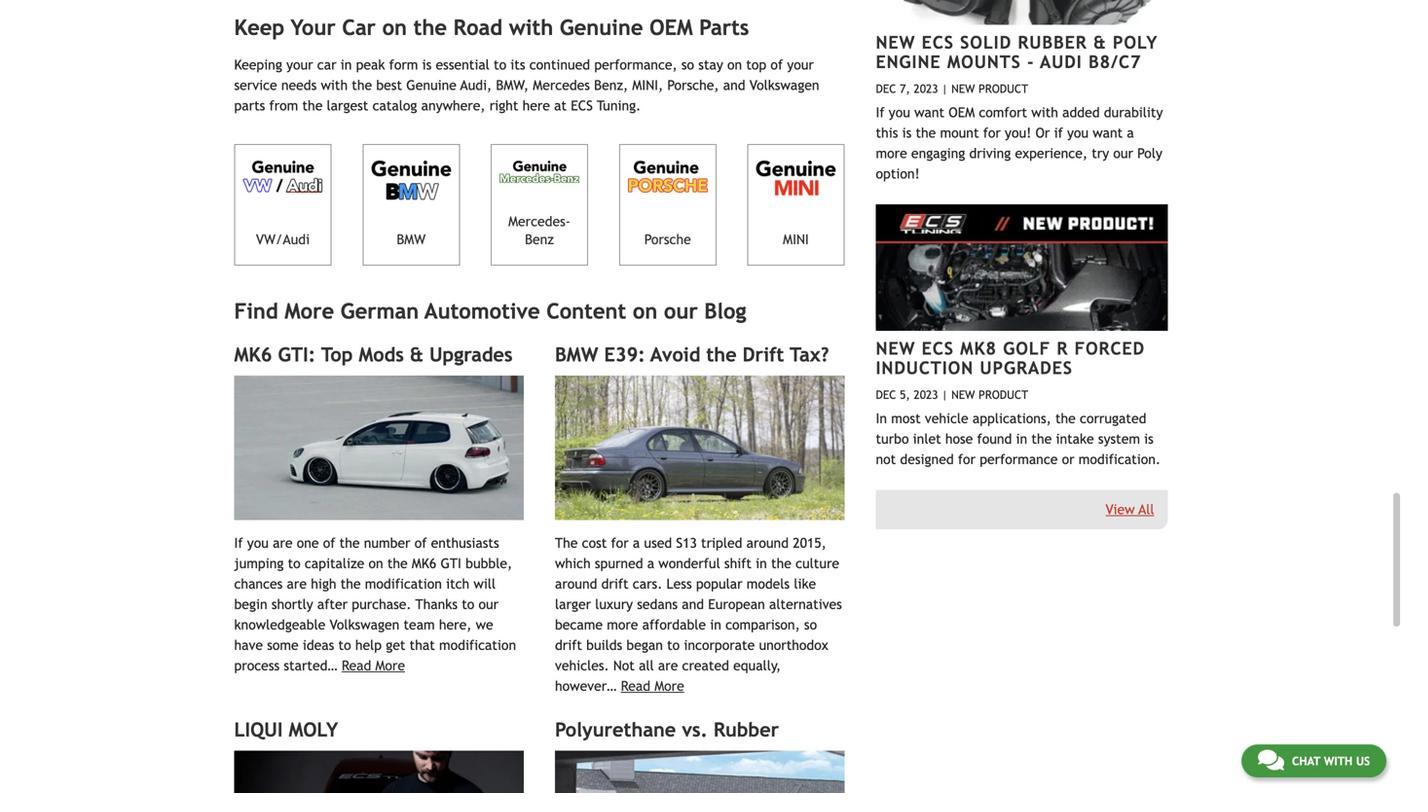 Task type: locate. For each thing, give the bounding box(es) containing it.
7,
[[900, 82, 911, 95]]

so down alternatives
[[805, 618, 817, 633]]

more down "created"
[[655, 679, 685, 695]]

mercedes-
[[509, 214, 571, 229]]

read more link down help
[[342, 659, 405, 674]]

parts
[[700, 15, 749, 40]]

1 vertical spatial is
[[903, 125, 912, 141]]

1 vertical spatial a
[[633, 536, 640, 551]]

in
[[876, 411, 888, 426]]

1 horizontal spatial so
[[805, 618, 817, 633]]

2 2023 from the top
[[914, 388, 939, 402]]

drift down became
[[555, 638, 583, 654]]

0 horizontal spatial so
[[682, 57, 695, 73]]

audi,
[[461, 78, 492, 93]]

with up its
[[509, 15, 554, 40]]

2 vertical spatial more
[[655, 679, 685, 695]]

designed
[[901, 452, 954, 467]]

2 horizontal spatial of
[[771, 57, 783, 73]]

read more link for avoid
[[621, 679, 685, 695]]

vehicle
[[925, 411, 969, 426]]

want up mount
[[915, 104, 945, 120]]

for
[[984, 125, 1001, 141], [958, 452, 976, 467], [611, 536, 629, 551]]

and inside keeping your car in peak form is essential to its continued performance, so stay on top of your service needs with the best genuine audi, bmw, mercedes benz, mini, porsche, and volkswagen parts from the largest catalog anywhere, right here at ecs tuning.
[[724, 78, 746, 93]]

of right number
[[415, 536, 427, 551]]

& right audi
[[1094, 32, 1107, 52]]

so up 'porsche,'
[[682, 57, 695, 73]]

read more link
[[342, 659, 405, 674], [621, 679, 685, 695]]

0 vertical spatial our
[[1114, 145, 1134, 161]]

2023 right 5,
[[914, 388, 939, 402]]

of up capitalize
[[323, 536, 336, 551]]

for up the spurned
[[611, 536, 629, 551]]

0 vertical spatial genuine
[[560, 15, 643, 40]]

wonderful
[[659, 556, 721, 572]]

system
[[1099, 431, 1141, 447]]

polyurethane vs. rubber link
[[555, 719, 780, 742]]

luxury
[[595, 597, 633, 613]]

oem up mount
[[949, 104, 975, 120]]

0 vertical spatial mk6
[[234, 343, 272, 366]]

for up driving
[[984, 125, 1001, 141]]

a up cars. at the bottom
[[648, 556, 655, 572]]

tripled
[[701, 536, 743, 551]]

0 vertical spatial 2023
[[914, 82, 939, 95]]

mk8
[[961, 338, 997, 359]]

oem inside dec 7, 2023 | new product if you want oem comfort with added durability this is the mount for you! or if you want a more engaging driving experience, try our poly option!
[[949, 104, 975, 120]]

builds
[[587, 638, 623, 654]]

at
[[554, 98, 567, 114]]

the left drift
[[707, 343, 737, 366]]

one
[[297, 536, 319, 551]]

1 vertical spatial product
[[979, 388, 1029, 402]]

want up try
[[1093, 125, 1123, 141]]

is right this
[[903, 125, 912, 141]]

if inside 'if you are one of the number of enthusiasts jumping to capitalize on the mk6 gti bubble, chances are high the modification itch will begin shortly after purchase. thanks to our knowledgeable volkswagen team here, we have some ideas to help get that modification process started…'
[[234, 536, 243, 551]]

with inside dec 7, 2023 | new product if you want oem comfort with added durability this is the mount for you! or if you want a more engaging driving experience, try our poly option!
[[1032, 104, 1059, 120]]

audi
[[1041, 52, 1083, 72]]

mount
[[941, 125, 980, 141]]

began
[[627, 638, 663, 654]]

1 horizontal spatial volkswagen
[[750, 78, 820, 93]]

new up the vehicle
[[952, 388, 976, 402]]

top
[[321, 343, 353, 366]]

avoid
[[651, 343, 701, 366]]

1 horizontal spatial if
[[876, 104, 885, 120]]

you inside 'if you are one of the number of enthusiasts jumping to capitalize on the mk6 gti bubble, chances are high the modification itch will begin shortly after purchase. thanks to our knowledgeable volkswagen team here, we have some ideas to help get that modification process started…'
[[247, 536, 269, 551]]

2 vertical spatial for
[[611, 536, 629, 551]]

1 product from the top
[[979, 82, 1029, 95]]

0 horizontal spatial rubber
[[714, 719, 780, 742]]

find more german automotive content on our blog
[[234, 299, 747, 324]]

polyurethane vs. rubber
[[555, 719, 780, 742]]

begin
[[234, 597, 268, 613]]

1 vertical spatial rubber
[[714, 719, 780, 742]]

bmw down content
[[555, 343, 599, 366]]

liqui moly
[[234, 719, 338, 742]]

more for mk6
[[376, 659, 405, 674]]

with up "or"
[[1032, 104, 1059, 120]]

mk6 left gti
[[412, 556, 437, 572]]

so inside the cost for a used s13 tripled around 2015, which spurned a wonderful shift in the culture around drift cars. less popular models like larger luxury sedans and european alternatives became more affordable in comparison, so drift builds began to incorporate unorthodox vehicles. not all are created equally, however…
[[805, 618, 817, 633]]

car
[[317, 57, 337, 73]]

the up "models"
[[772, 556, 792, 572]]

engine
[[876, 52, 942, 72]]

| inside dec 7, 2023 | new product if you want oem comfort with added durability this is the mount for you! or if you want a more engaging driving experience, try our poly option!
[[942, 82, 948, 95]]

on inside 'if you are one of the number of enthusiasts jumping to capitalize on the mk6 gti bubble, chances are high the modification itch will begin shortly after purchase. thanks to our knowledgeable volkswagen team here, we have some ideas to help get that modification process started…'
[[369, 556, 383, 572]]

porsche,
[[668, 78, 719, 93]]

porsche
[[645, 232, 691, 248]]

product
[[979, 82, 1029, 95], [979, 388, 1029, 402]]

used
[[644, 536, 672, 551]]

1 vertical spatial genuine
[[406, 78, 457, 93]]

| up the vehicle
[[942, 388, 948, 402]]

in up performance
[[1017, 431, 1028, 447]]

durability
[[1104, 104, 1164, 120]]

forced
[[1075, 338, 1146, 359]]

2 vertical spatial a
[[648, 556, 655, 572]]

so inside keeping your car in peak form is essential to its continued performance, so stay on top of your service needs with the best genuine audi, bmw, mercedes benz, mini, porsche, and volkswagen parts from the largest catalog anywhere, right here at ecs tuning.
[[682, 57, 695, 73]]

new inside new ecs mk8 golf r forced induction upgrades
[[876, 338, 916, 359]]

oem up the performance,
[[650, 15, 693, 40]]

0 vertical spatial if
[[876, 104, 885, 120]]

1 horizontal spatial a
[[648, 556, 655, 572]]

in right the car
[[341, 57, 352, 73]]

1 horizontal spatial your
[[787, 57, 814, 73]]

and down stay
[[724, 78, 746, 93]]

around up shift
[[747, 536, 789, 551]]

volkswagen down top
[[750, 78, 820, 93]]

0 vertical spatial poly
[[1113, 32, 1158, 52]]

1 vertical spatial for
[[958, 452, 976, 467]]

on inside keeping your car in peak form is essential to its continued performance, so stay on top of your service needs with the best genuine audi, bmw, mercedes benz, mini, porsche, and volkswagen parts from the largest catalog anywhere, right here at ecs tuning.
[[728, 57, 742, 73]]

more inside the cost for a used s13 tripled around 2015, which spurned a wonderful shift in the culture around drift cars. less popular models like larger luxury sedans and european alternatives became more affordable in comparison, so drift builds began to incorporate unorthodox vehicles. not all are created equally, however…
[[607, 618, 638, 633]]

0 horizontal spatial drift
[[555, 638, 583, 654]]

1 horizontal spatial &
[[1094, 32, 1107, 52]]

2 horizontal spatial our
[[1114, 145, 1134, 161]]

read more down help
[[342, 659, 405, 674]]

ecs for new ecs mk8 golf r forced induction upgrades
[[922, 338, 955, 359]]

our inside 'if you are one of the number of enthusiasts jumping to capitalize on the mk6 gti bubble, chances are high the modification itch will begin shortly after purchase. thanks to our knowledgeable volkswagen team here, we have some ideas to help get that modification process started…'
[[479, 597, 499, 613]]

tuning.
[[597, 98, 641, 114]]

comfort
[[979, 104, 1028, 120]]

0 horizontal spatial genuine
[[406, 78, 457, 93]]

mounts
[[948, 52, 1022, 72]]

bmw up german
[[397, 232, 426, 248]]

1 horizontal spatial read more link
[[621, 679, 685, 695]]

2023 for engine
[[914, 82, 939, 95]]

product up comfort
[[979, 82, 1029, 95]]

0 horizontal spatial read more
[[342, 659, 405, 674]]

more down get
[[376, 659, 405, 674]]

read down help
[[342, 659, 371, 674]]

| inside dec 5, 2023 | new product in most vehicle applications, the corrugated turbo inlet hose found in the intake system is not designed for performance or modification.
[[942, 388, 948, 402]]

is right system
[[1145, 431, 1154, 447]]

2 horizontal spatial for
[[984, 125, 1001, 141]]

ecs inside keeping your car in peak form is essential to its continued performance, so stay on top of your service needs with the best genuine audi, bmw, mercedes benz, mini, porsche, and volkswagen parts from the largest catalog anywhere, right here at ecs tuning.
[[571, 98, 593, 114]]

our inside dec 7, 2023 | new product if you want oem comfort with added durability this is the mount for you! or if you want a more engaging driving experience, try our poly option!
[[1114, 145, 1134, 161]]

0 horizontal spatial if
[[234, 536, 243, 551]]

2015,
[[793, 536, 827, 551]]

b8/c7
[[1089, 52, 1142, 72]]

2 horizontal spatial a
[[1128, 125, 1135, 141]]

new ecs mk8 golf r forced induction upgrades link
[[876, 338, 1146, 378]]

new down mounts
[[952, 82, 976, 95]]

golf
[[1004, 338, 1051, 359]]

comments image
[[1259, 749, 1285, 773]]

0 horizontal spatial you
[[247, 536, 269, 551]]

bmw for bmw
[[397, 232, 426, 248]]

benz
[[525, 232, 554, 248]]

poly down durability at the top of page
[[1138, 145, 1163, 161]]

5,
[[900, 388, 911, 402]]

on up e39:
[[633, 299, 658, 324]]

2023 inside dec 7, 2023 | new product if you want oem comfort with added durability this is the mount for you! or if you want a more engaging driving experience, try our poly option!
[[914, 82, 939, 95]]

largest
[[327, 98, 369, 114]]

all
[[639, 659, 654, 674]]

you
[[889, 104, 911, 120], [1068, 125, 1089, 141], [247, 536, 269, 551]]

& inside new ecs solid rubber & poly engine mounts - audi b8/c7
[[1094, 32, 1107, 52]]

after
[[317, 597, 348, 613]]

a
[[1128, 125, 1135, 141], [633, 536, 640, 551], [648, 556, 655, 572]]

poly up durability at the top of page
[[1113, 32, 1158, 52]]

1 2023 from the top
[[914, 82, 939, 95]]

2 | from the top
[[942, 388, 948, 402]]

upgrades inside new ecs mk8 golf r forced induction upgrades
[[980, 358, 1073, 378]]

ecs for new ecs solid rubber & poly engine mounts - audi b8/c7
[[922, 32, 955, 52]]

0 vertical spatial rubber
[[1018, 32, 1088, 52]]

rubber right "vs."
[[714, 719, 780, 742]]

0 vertical spatial read more link
[[342, 659, 405, 674]]

1 vertical spatial poly
[[1138, 145, 1163, 161]]

2023 right 7,
[[914, 82, 939, 95]]

if
[[1055, 125, 1064, 141]]

in up incorporate
[[710, 618, 722, 633]]

ecs left solid
[[922, 32, 955, 52]]

new up 7,
[[876, 32, 916, 52]]

modification up purchase.
[[365, 577, 442, 592]]

bubble,
[[466, 556, 513, 572]]

1 horizontal spatial and
[[724, 78, 746, 93]]

0 vertical spatial and
[[724, 78, 746, 93]]

2023 inside dec 5, 2023 | new product in most vehicle applications, the corrugated turbo inlet hose found in the intake system is not designed for performance or modification.
[[914, 388, 939, 402]]

1 horizontal spatial more
[[876, 145, 908, 161]]

ecs inside new ecs solid rubber & poly engine mounts - audi b8/c7
[[922, 32, 955, 52]]

culture
[[796, 556, 840, 572]]

dec left 5,
[[876, 388, 897, 402]]

& for upgrades
[[410, 343, 424, 366]]

polyurethane
[[555, 719, 676, 742]]

to left help
[[339, 638, 351, 654]]

1 | from the top
[[942, 82, 948, 95]]

is right form
[[422, 57, 432, 73]]

to down itch
[[462, 597, 475, 613]]

you up this
[[889, 104, 911, 120]]

genuine up the performance,
[[560, 15, 643, 40]]

read for top
[[342, 659, 371, 674]]

modification down we
[[439, 638, 516, 654]]

keeping your car in peak form is essential to its continued performance, so stay on top of your service needs with the best genuine audi, bmw, mercedes benz, mini, porsche, and volkswagen parts from the largest catalog anywhere, right here at ecs tuning.
[[234, 57, 820, 114]]

1 vertical spatial read
[[621, 679, 651, 695]]

0 vertical spatial are
[[273, 536, 293, 551]]

drift
[[602, 577, 629, 592], [555, 638, 583, 654]]

on down number
[[369, 556, 383, 572]]

hose
[[946, 431, 973, 447]]

if up jumping
[[234, 536, 243, 551]]

ecs inside new ecs mk8 golf r forced induction upgrades
[[922, 338, 955, 359]]

1 vertical spatial want
[[1093, 125, 1123, 141]]

if
[[876, 104, 885, 120], [234, 536, 243, 551]]

0 vertical spatial is
[[422, 57, 432, 73]]

1 horizontal spatial mk6
[[412, 556, 437, 572]]

for down hose
[[958, 452, 976, 467]]

are up shortly
[[287, 577, 307, 592]]

0 vertical spatial drift
[[602, 577, 629, 592]]

chat with us
[[1293, 755, 1371, 769]]

2 horizontal spatial is
[[1145, 431, 1154, 447]]

more
[[876, 145, 908, 161], [607, 618, 638, 633]]

0 horizontal spatial more
[[607, 618, 638, 633]]

1 dec from the top
[[876, 82, 897, 95]]

1 horizontal spatial genuine
[[560, 15, 643, 40]]

product inside dec 7, 2023 | new product if you want oem comfort with added durability this is the mount for you! or if you want a more engaging driving experience, try our poly option!
[[979, 82, 1029, 95]]

read more down all
[[621, 679, 685, 695]]

0 horizontal spatial oem
[[650, 15, 693, 40]]

our down will
[[479, 597, 499, 613]]

1 vertical spatial &
[[410, 343, 424, 366]]

1 vertical spatial ecs
[[571, 98, 593, 114]]

0 horizontal spatial bmw
[[397, 232, 426, 248]]

ecs left "mk8"
[[922, 338, 955, 359]]

product inside dec 5, 2023 | new product in most vehicle applications, the corrugated turbo inlet hose found in the intake system is not designed for performance or modification.
[[979, 388, 1029, 402]]

and inside the cost for a used s13 tripled around 2015, which spurned a wonderful shift in the culture around drift cars. less popular models like larger luxury sedans and european alternatives became more affordable in comparison, so drift builds began to incorporate unorthodox vehicles. not all are created equally, however…
[[682, 597, 704, 613]]

0 vertical spatial ecs
[[922, 32, 955, 52]]

you up jumping
[[247, 536, 269, 551]]

0 vertical spatial read
[[342, 659, 371, 674]]

dec left 7,
[[876, 82, 897, 95]]

automotive
[[425, 299, 540, 324]]

0 horizontal spatial want
[[915, 104, 945, 120]]

dec inside dec 5, 2023 | new product in most vehicle applications, the corrugated turbo inlet hose found in the intake system is not designed for performance or modification.
[[876, 388, 897, 402]]

of right top
[[771, 57, 783, 73]]

more down this
[[876, 145, 908, 161]]

for inside the cost for a used s13 tripled around 2015, which spurned a wonderful shift in the culture around drift cars. less popular models like larger luxury sedans and european alternatives became more affordable in comparison, so drift builds began to incorporate unorthodox vehicles. not all are created equally, however…
[[611, 536, 629, 551]]

volkswagen up help
[[330, 618, 400, 633]]

all
[[1139, 502, 1155, 518]]

drift up luxury
[[602, 577, 629, 592]]

1 vertical spatial modification
[[439, 638, 516, 654]]

0 horizontal spatial a
[[633, 536, 640, 551]]

the up form
[[414, 15, 447, 40]]

the down peak
[[352, 78, 372, 93]]

not
[[614, 659, 635, 674]]

bmw e39 image
[[555, 376, 845, 521]]

0 horizontal spatial our
[[479, 597, 499, 613]]

on right car
[[382, 15, 407, 40]]

1 horizontal spatial more
[[376, 659, 405, 674]]

mk6
[[234, 343, 272, 366], [412, 556, 437, 572]]

product up applications,
[[979, 388, 1029, 402]]

on left top
[[728, 57, 742, 73]]

0 vertical spatial so
[[682, 57, 695, 73]]

new ecs solid rubber & poly engine mounts - audi b8/c7
[[876, 32, 1158, 72]]

-
[[1028, 52, 1035, 72]]

0 vertical spatial more
[[876, 145, 908, 161]]

|
[[942, 82, 948, 95], [942, 388, 948, 402]]

top
[[747, 57, 767, 73]]

1 your from the left
[[286, 57, 313, 73]]

unorthodox
[[759, 638, 829, 654]]

1 horizontal spatial around
[[747, 536, 789, 551]]

with down the car
[[321, 78, 348, 93]]

new inside new ecs solid rubber & poly engine mounts - audi b8/c7
[[876, 32, 916, 52]]

2 vertical spatial ecs
[[922, 338, 955, 359]]

0 horizontal spatial and
[[682, 597, 704, 613]]

dec inside dec 7, 2023 | new product if you want oem comfort with added durability this is the mount for you! or if you want a more engaging driving experience, try our poly option!
[[876, 82, 897, 95]]

2 vertical spatial is
[[1145, 431, 1154, 447]]

1 vertical spatial around
[[555, 577, 598, 592]]

0 horizontal spatial more
[[285, 299, 334, 324]]

1 vertical spatial read more link
[[621, 679, 685, 695]]

1 vertical spatial 2023
[[914, 388, 939, 402]]

genuine up anywhere,
[[406, 78, 457, 93]]

| right 7,
[[942, 82, 948, 95]]

1 vertical spatial and
[[682, 597, 704, 613]]

popular
[[696, 577, 743, 592]]

are right all
[[658, 659, 678, 674]]

in inside dec 5, 2023 | new product in most vehicle applications, the corrugated turbo inlet hose found in the intake system is not designed for performance or modification.
[[1017, 431, 1028, 447]]

1 horizontal spatial of
[[415, 536, 427, 551]]

1 horizontal spatial upgrades
[[980, 358, 1073, 378]]

of inside keeping your car in peak form is essential to its continued performance, so stay on top of your service needs with the best genuine audi, bmw, mercedes benz, mini, porsche, and volkswagen parts from the largest catalog anywhere, right here at ecs tuning.
[[771, 57, 783, 73]]

if up this
[[876, 104, 885, 120]]

are left one at the left of the page
[[273, 536, 293, 551]]

a left used
[[633, 536, 640, 551]]

0 vertical spatial more
[[285, 299, 334, 324]]

0 vertical spatial product
[[979, 82, 1029, 95]]

cars.
[[633, 577, 663, 592]]

product for upgrades
[[979, 388, 1029, 402]]

2 product from the top
[[979, 388, 1029, 402]]

our right try
[[1114, 145, 1134, 161]]

1 horizontal spatial is
[[903, 125, 912, 141]]

1 vertical spatial if
[[234, 536, 243, 551]]

read more link down all
[[621, 679, 685, 695]]

1 vertical spatial mk6
[[412, 556, 437, 572]]

0 horizontal spatial for
[[611, 536, 629, 551]]

1 vertical spatial so
[[805, 618, 817, 633]]

more down luxury
[[607, 618, 638, 633]]

0 vertical spatial bmw
[[397, 232, 426, 248]]

2 dec from the top
[[876, 388, 897, 402]]

you right "if"
[[1068, 125, 1089, 141]]

around
[[747, 536, 789, 551], [555, 577, 598, 592]]

to down the affordable
[[667, 638, 680, 654]]

0 vertical spatial for
[[984, 125, 1001, 141]]

in
[[341, 57, 352, 73], [1017, 431, 1028, 447], [756, 556, 767, 572], [710, 618, 722, 633]]

| for induction
[[942, 388, 948, 402]]

the up engaging
[[916, 125, 936, 141]]

genuine
[[560, 15, 643, 40], [406, 78, 457, 93]]

on
[[382, 15, 407, 40], [728, 57, 742, 73], [633, 299, 658, 324], [369, 556, 383, 572]]

0 vertical spatial |
[[942, 82, 948, 95]]

1 vertical spatial |
[[942, 388, 948, 402]]

your up needs on the left of the page
[[286, 57, 313, 73]]

our for if you are one of the number of enthusiasts jumping to capitalize on the mk6 gti bubble, chances are high the modification itch will begin shortly after purchase. thanks to our knowledgeable volkswagen team here, we have some ideas to help get that modification process started…
[[479, 597, 499, 613]]

around up larger
[[555, 577, 598, 592]]

to left its
[[494, 57, 507, 73]]

ecs
[[922, 32, 955, 52], [571, 98, 593, 114], [922, 338, 955, 359]]

2 vertical spatial are
[[658, 659, 678, 674]]

1 vertical spatial volkswagen
[[330, 618, 400, 633]]

0 horizontal spatial your
[[286, 57, 313, 73]]

1 horizontal spatial bmw
[[555, 343, 599, 366]]

itch
[[446, 577, 470, 592]]

& right mods
[[410, 343, 424, 366]]

0 vertical spatial volkswagen
[[750, 78, 820, 93]]

poly inside new ecs solid rubber & poly engine mounts - audi b8/c7
[[1113, 32, 1158, 52]]

drift
[[743, 343, 785, 366]]

in up "models"
[[756, 556, 767, 572]]

new
[[876, 32, 916, 52], [952, 82, 976, 95], [876, 338, 916, 359], [952, 388, 976, 402]]

2 horizontal spatial more
[[655, 679, 685, 695]]

0 vertical spatial you
[[889, 104, 911, 120]]

keeping
[[234, 57, 282, 73]]

0 horizontal spatial read
[[342, 659, 371, 674]]

to inside keeping your car in peak form is essential to its continued performance, so stay on top of your service needs with the best genuine audi, bmw, mercedes benz, mini, porsche, and volkswagen parts from the largest catalog anywhere, right here at ecs tuning.
[[494, 57, 507, 73]]

new up 5,
[[876, 338, 916, 359]]

your right top
[[787, 57, 814, 73]]

0 vertical spatial a
[[1128, 125, 1135, 141]]

more inside dec 7, 2023 | new product if you want oem comfort with added durability this is the mount for you! or if you want a more engaging driving experience, try our poly option!
[[876, 145, 908, 161]]

are
[[273, 536, 293, 551], [287, 577, 307, 592], [658, 659, 678, 674]]

anywhere,
[[421, 98, 486, 114]]

ecs right at
[[571, 98, 593, 114]]

rubber inside new ecs solid rubber & poly engine mounts - audi b8/c7
[[1018, 32, 1088, 52]]

dec for new ecs mk8 golf r forced induction upgrades
[[876, 388, 897, 402]]



Task type: describe. For each thing, give the bounding box(es) containing it.
modification.
[[1079, 452, 1161, 467]]

needs
[[281, 78, 317, 93]]

purchase.
[[352, 597, 412, 613]]

benz,
[[594, 78, 628, 93]]

like
[[794, 577, 816, 592]]

liqui
[[234, 719, 283, 742]]

continued
[[530, 57, 590, 73]]

volkswagen inside keeping your car in peak form is essential to its continued performance, so stay on top of your service needs with the best genuine audi, bmw, mercedes benz, mini, porsche, and volkswagen parts from the largest catalog anywhere, right here at ecs tuning.
[[750, 78, 820, 93]]

the cost for a used s13 tripled around 2015, which spurned a wonderful shift in the culture around drift cars. less popular models like larger luxury sedans and european alternatives became more affordable in comparison, so drift builds began to incorporate unorthodox vehicles. not all are created equally, however…
[[555, 536, 843, 695]]

not
[[876, 452, 896, 467]]

in inside keeping your car in peak form is essential to its continued performance, so stay on top of your service needs with the best genuine audi, bmw, mercedes benz, mini, porsche, and volkswagen parts from the largest catalog anywhere, right here at ecs tuning.
[[341, 57, 352, 73]]

chances
[[234, 577, 283, 592]]

however…
[[555, 679, 617, 695]]

2 your from the left
[[787, 57, 814, 73]]

0 horizontal spatial upgrades
[[430, 343, 513, 366]]

read more link for top
[[342, 659, 405, 674]]

1 vertical spatial our
[[664, 299, 698, 324]]

read for avoid
[[621, 679, 651, 695]]

0 horizontal spatial around
[[555, 577, 598, 592]]

bmw e39: avoid the drift tax?
[[555, 343, 830, 366]]

liqui moly link
[[234, 719, 338, 742]]

inlet
[[913, 431, 942, 447]]

is inside keeping your car in peak form is essential to its continued performance, so stay on top of your service needs with the best genuine audi, bmw, mercedes benz, mini, porsche, and volkswagen parts from the largest catalog anywhere, right here at ecs tuning.
[[422, 57, 432, 73]]

option!
[[876, 166, 920, 181]]

shift
[[725, 556, 752, 572]]

number
[[364, 536, 411, 551]]

if inside dec 7, 2023 | new product if you want oem comfort with added durability this is the mount for you! or if you want a more engaging driving experience, try our poly option!
[[876, 104, 885, 120]]

0 vertical spatial around
[[747, 536, 789, 551]]

new inside dec 7, 2023 | new product if you want oem comfort with added durability this is the mount for you! or if you want a more engaging driving experience, try our poly option!
[[952, 82, 976, 95]]

you!
[[1005, 125, 1032, 141]]

liqui moly products image
[[234, 752, 524, 794]]

or
[[1062, 452, 1075, 467]]

are inside the cost for a used s13 tripled around 2015, which spurned a wonderful shift in the culture around drift cars. less popular models like larger luxury sedans and european alternatives became more affordable in comparison, so drift builds began to incorporate unorthodox vehicles. not all are created equally, however…
[[658, 659, 678, 674]]

started…
[[284, 659, 338, 674]]

1 horizontal spatial drift
[[602, 577, 629, 592]]

us
[[1357, 755, 1371, 769]]

vw/audi
[[256, 232, 310, 248]]

high
[[311, 577, 337, 592]]

new ecs solid rubber & poly engine mounts - audi b8/c7 image
[[876, 0, 1169, 25]]

performance
[[980, 452, 1058, 467]]

added
[[1063, 104, 1100, 120]]

chat
[[1293, 755, 1321, 769]]

1 vertical spatial you
[[1068, 125, 1089, 141]]

here,
[[439, 618, 472, 633]]

mk6 inside 'if you are one of the number of enthusiasts jumping to capitalize on the mk6 gti bubble, chances are high the modification itch will begin shortly after purchase. thanks to our knowledgeable volkswagen team here, we have some ideas to help get that modification process started…'
[[412, 556, 437, 572]]

bmw,
[[496, 78, 529, 93]]

with left "us"
[[1324, 755, 1353, 769]]

1 horizontal spatial want
[[1093, 125, 1123, 141]]

1 vertical spatial are
[[287, 577, 307, 592]]

the down needs on the left of the page
[[302, 98, 323, 114]]

keep your car on the road with genuine oem parts
[[234, 15, 749, 40]]

some
[[267, 638, 299, 654]]

to down one at the left of the page
[[288, 556, 301, 572]]

the up capitalize
[[340, 536, 360, 551]]

intake
[[1056, 431, 1095, 447]]

vs.
[[682, 719, 708, 742]]

view all
[[1106, 502, 1155, 518]]

more for bmw
[[655, 679, 685, 695]]

2023 for induction
[[914, 388, 939, 402]]

experience,
[[1016, 145, 1088, 161]]

0 horizontal spatial of
[[323, 536, 336, 551]]

mini link
[[748, 144, 845, 266]]

form
[[389, 57, 418, 73]]

have
[[234, 638, 263, 654]]

essential
[[436, 57, 490, 73]]

tax?
[[790, 343, 830, 366]]

for inside dec 7, 2023 | new product if you want oem comfort with added durability this is the mount for you! or if you want a more engaging driving experience, try our poly option!
[[984, 125, 1001, 141]]

spurned
[[595, 556, 643, 572]]

0 vertical spatial oem
[[650, 15, 693, 40]]

bmw link
[[363, 144, 460, 266]]

volkswagen inside 'if you are one of the number of enthusiasts jumping to capitalize on the mk6 gti bubble, chances are high the modification itch will begin shortly after purchase. thanks to our knowledgeable volkswagen team here, we have some ideas to help get that modification process started…'
[[330, 618, 400, 633]]

the inside the cost for a used s13 tripled around 2015, which spurned a wonderful shift in the culture around drift cars. less popular models like larger luxury sedans and european alternatives became more affordable in comparison, so drift builds began to incorporate unorthodox vehicles. not all are created equally, however…
[[772, 556, 792, 572]]

is inside dec 7, 2023 | new product if you want oem comfort with added durability this is the mount for you! or if you want a more engaging driving experience, try our poly option!
[[903, 125, 912, 141]]

volkswagen gti mk6 image
[[234, 376, 524, 521]]

genuine inside keeping your car in peak form is essential to its continued performance, so stay on top of your service needs with the best genuine audi, bmw, mercedes benz, mini, porsche, and volkswagen parts from the largest catalog anywhere, right here at ecs tuning.
[[406, 78, 457, 93]]

chat with us link
[[1242, 745, 1387, 778]]

jumping
[[234, 556, 284, 572]]

product for mounts
[[979, 82, 1029, 95]]

parts
[[234, 98, 265, 114]]

new ecs mk8 golf r forced induction upgrades image
[[876, 204, 1169, 331]]

created
[[682, 659, 730, 674]]

new inside dec 5, 2023 | new product in most vehicle applications, the corrugated turbo inlet hose found in the intake system is not designed for performance or modification.
[[952, 388, 976, 402]]

thanks
[[416, 597, 458, 613]]

dec for new ecs solid rubber & poly engine mounts - audi b8/c7
[[876, 82, 897, 95]]

your
[[291, 15, 336, 40]]

the inside dec 7, 2023 | new product if you want oem comfort with added durability this is the mount for you! or if you want a more engaging driving experience, try our poly option!
[[916, 125, 936, 141]]

a lowered and tuned vw jetta image
[[555, 752, 845, 794]]

mk6 gti: top mods & upgrades link
[[234, 343, 513, 366]]

we
[[476, 618, 494, 633]]

found
[[978, 431, 1012, 447]]

the
[[555, 536, 578, 551]]

enthusiasts
[[431, 536, 499, 551]]

capitalize
[[305, 556, 365, 572]]

with inside keeping your car in peak form is essential to its continued performance, so stay on top of your service needs with the best genuine audi, bmw, mercedes benz, mini, porsche, and volkswagen parts from the largest catalog anywhere, right here at ecs tuning.
[[321, 78, 348, 93]]

the up intake
[[1056, 411, 1076, 426]]

here
[[523, 98, 550, 114]]

poly inside dec 7, 2023 | new product if you want oem comfort with added durability this is the mount for you! or if you want a more engaging driving experience, try our poly option!
[[1138, 145, 1163, 161]]

for inside dec 5, 2023 | new product in most vehicle applications, the corrugated turbo inlet hose found in the intake system is not designed for performance or modification.
[[958, 452, 976, 467]]

affordable
[[643, 618, 706, 633]]

will
[[474, 577, 496, 592]]

dec 7, 2023 | new product if you want oem comfort with added durability this is the mount for you! or if you want a more engaging driving experience, try our poly option!
[[876, 82, 1164, 181]]

a inside dec 7, 2023 | new product if you want oem comfort with added durability this is the mount for you! or if you want a more engaging driving experience, try our poly option!
[[1128, 125, 1135, 141]]

most
[[892, 411, 921, 426]]

vw/audi link
[[234, 144, 332, 266]]

& for poly
[[1094, 32, 1107, 52]]

if you are one of the number of enthusiasts jumping to capitalize on the mk6 gti bubble, chances are high the modification itch will begin shortly after purchase. thanks to our knowledgeable volkswagen team here, we have some ideas to help get that modification process started…
[[234, 536, 516, 674]]

new ecs mk8 golf r forced induction upgrades
[[876, 338, 1146, 378]]

s13
[[676, 536, 697, 551]]

read more for top
[[342, 659, 405, 674]]

our for dec 7, 2023 | new product if you want oem comfort with added durability this is the mount for you! or if you want a more engaging driving experience, try our poly option!
[[1114, 145, 1134, 161]]

induction
[[876, 358, 974, 378]]

that
[[410, 638, 435, 654]]

peak
[[356, 57, 385, 73]]

mods
[[359, 343, 404, 366]]

is inside dec 5, 2023 | new product in most vehicle applications, the corrugated turbo inlet hose found in the intake system is not designed for performance or modification.
[[1145, 431, 1154, 447]]

the up performance
[[1032, 431, 1052, 447]]

| for engine
[[942, 82, 948, 95]]

view
[[1106, 502, 1135, 518]]

help
[[355, 638, 382, 654]]

the down number
[[388, 556, 408, 572]]

turbo
[[876, 431, 909, 447]]

read more for avoid
[[621, 679, 685, 695]]

to inside the cost for a used s13 tripled around 2015, which spurned a wonderful shift in the culture around drift cars. less popular models like larger luxury sedans and european alternatives became more affordable in comparison, so drift builds began to incorporate unorthodox vehicles. not all are created equally, however…
[[667, 638, 680, 654]]

larger
[[555, 597, 591, 613]]

service
[[234, 78, 277, 93]]

1 vertical spatial drift
[[555, 638, 583, 654]]

engaging
[[912, 145, 966, 161]]

european
[[708, 597, 766, 613]]

the down capitalize
[[341, 577, 361, 592]]

blog
[[705, 299, 747, 324]]

0 horizontal spatial mk6
[[234, 343, 272, 366]]

0 vertical spatial modification
[[365, 577, 442, 592]]

bmw for bmw e39: avoid the drift tax?
[[555, 343, 599, 366]]

performance,
[[595, 57, 678, 73]]

less
[[667, 577, 692, 592]]

mini,
[[633, 78, 664, 93]]



Task type: vqa. For each thing, say whether or not it's contained in the screenshot.
Read
yes



